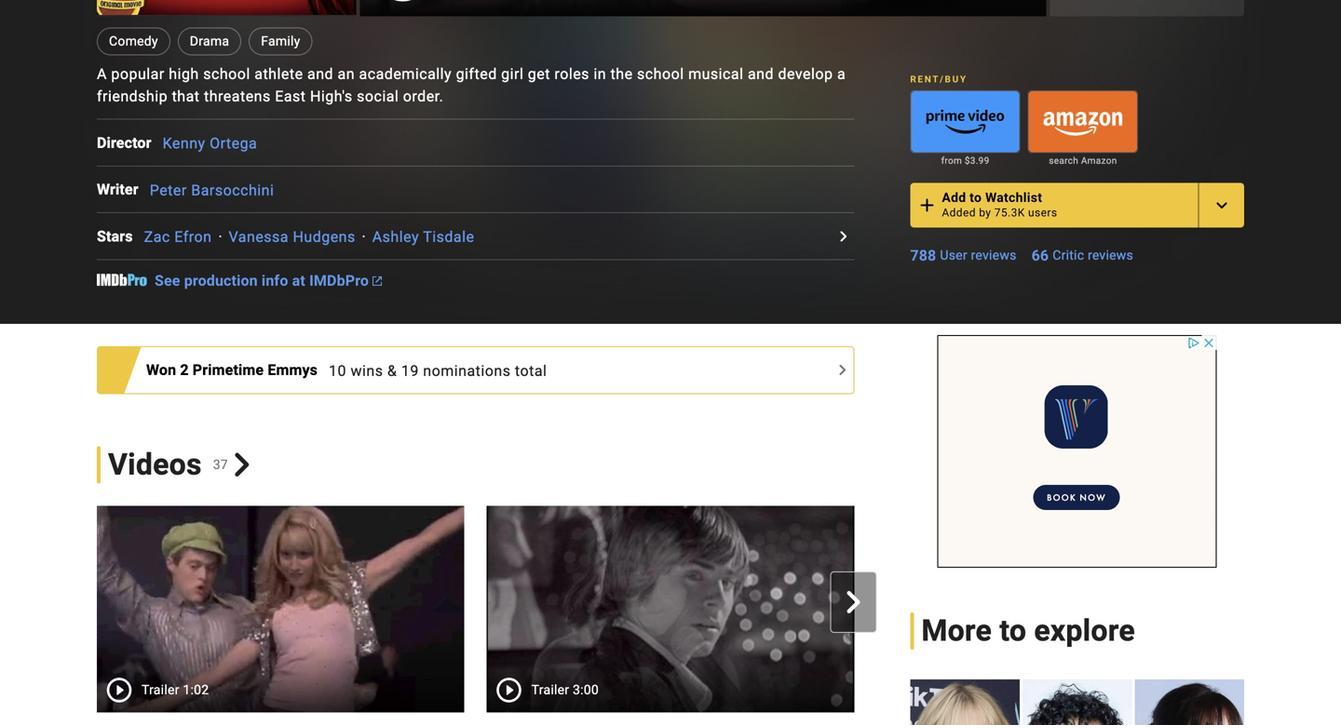 Task type: locate. For each thing, give the bounding box(es) containing it.
users
[[1029, 206, 1058, 219]]

trailer 3:00 group
[[487, 506, 855, 726], [487, 506, 855, 713]]

trailer
[[142, 683, 179, 698], [532, 683, 569, 698]]

75.3k
[[995, 206, 1025, 219]]

musical
[[689, 65, 744, 83]]

chevron right inline image
[[230, 453, 254, 477]]

group
[[97, 0, 356, 16], [360, 0, 1047, 17], [911, 90, 1021, 153], [1028, 90, 1138, 153], [75, 506, 1245, 726], [877, 506, 1245, 726], [877, 506, 1245, 713], [910, 680, 1245, 726]]

10
[[329, 362, 347, 380]]

won
[[146, 362, 176, 379]]

1 vertical spatial see full cast and crew element
[[97, 178, 150, 201]]

reviews right user
[[971, 248, 1017, 263]]

trailer for trailer 3:00
[[532, 683, 569, 698]]

family button
[[249, 28, 313, 56]]

reviews
[[971, 248, 1017, 263], [1088, 248, 1134, 263]]

trailer 3:00 link
[[487, 506, 855, 713]]

kenny ortega button
[[163, 135, 257, 152]]

drama button
[[178, 28, 241, 56]]

at
[[292, 272, 306, 290]]

and
[[307, 65, 334, 83], [748, 65, 774, 83]]

1 horizontal spatial trailer
[[532, 683, 569, 698]]

hudgens
[[293, 228, 356, 246]]

37
[[213, 457, 228, 473]]

high school musical image for 3:00
[[487, 506, 855, 713]]

efron
[[174, 228, 212, 246]]

order.
[[403, 88, 444, 105]]

ashley tisdale
[[372, 228, 475, 246]]

the
[[611, 65, 633, 83]]

see full cast and crew element for peter barsocchini
[[97, 178, 150, 201]]

high school musical image
[[97, 506, 465, 713], [487, 506, 855, 713]]

see production info at imdbpro
[[155, 272, 369, 290]]

peter
[[150, 181, 187, 199]]

explore
[[1034, 614, 1136, 649]]

reviews inside 66 critic reviews
[[1088, 248, 1134, 263]]

see full cast and crew element
[[97, 132, 163, 154], [97, 178, 150, 201]]

1 reviews from the left
[[971, 248, 1017, 263]]

watch on prime video image
[[911, 91, 1020, 152]]

family
[[261, 34, 300, 49]]

see full cast and crew element down friendship
[[97, 132, 163, 154]]

see full cast and crew element down director
[[97, 178, 150, 201]]

2 reviews from the left
[[1088, 248, 1134, 263]]

1 horizontal spatial school
[[637, 65, 684, 83]]

trailer 1:02 group
[[97, 506, 465, 726], [97, 506, 465, 713]]

trailer3 image
[[360, 0, 1047, 17]]

that
[[172, 88, 200, 105]]

1 horizontal spatial reviews
[[1088, 248, 1134, 263]]

zac efron button
[[144, 228, 212, 246]]

corbin bleu, monique coleman, ashley tisdale, vanessa hudgens, zac efron, and lucas grabeel in high school musical (2006) image
[[97, 0, 356, 15]]

&
[[387, 362, 397, 380]]

1 high school musical image from the left
[[97, 506, 465, 713]]

chevron right inline image
[[842, 591, 865, 614]]

0 horizontal spatial school
[[203, 65, 250, 83]]

nominations
[[423, 362, 511, 380]]

athlete
[[255, 65, 303, 83]]

trailer left 3:00
[[532, 683, 569, 698]]

0 horizontal spatial high school musical image
[[97, 506, 465, 713]]

user
[[940, 248, 968, 263]]

total
[[515, 362, 547, 380]]

a
[[97, 65, 107, 83]]

reviews right critic
[[1088, 248, 1134, 263]]

girl
[[501, 65, 524, 83]]

from $3.99 link
[[911, 153, 1021, 168]]

director
[[97, 134, 151, 152]]

production
[[184, 272, 258, 290]]

0 horizontal spatial trailer
[[142, 683, 179, 698]]

and up high's
[[307, 65, 334, 83]]

launch inline image
[[373, 277, 382, 286]]

and left develop
[[748, 65, 774, 83]]

search amazon link
[[1028, 153, 1138, 168]]

school right the
[[637, 65, 684, 83]]

writer
[[97, 181, 139, 199]]

school
[[203, 65, 250, 83], [637, 65, 684, 83]]

rent/buy
[[911, 74, 968, 85]]

see full cast and crew element containing writer
[[97, 178, 150, 201]]

emmys
[[268, 362, 318, 379]]

search
[[1049, 155, 1079, 166]]

reviews inside 788 user reviews
[[971, 248, 1017, 263]]

from $3.99 group
[[911, 90, 1021, 168]]

watch high school musical element
[[360, 0, 1047, 16], [360, 0, 1047, 16]]

primetime
[[193, 362, 264, 379]]

1 horizontal spatial and
[[748, 65, 774, 83]]

0 vertical spatial to
[[970, 190, 982, 205]]

$3.99
[[965, 155, 990, 166]]

to for more
[[1000, 614, 1027, 649]]

kenny ortega
[[163, 135, 257, 152]]

zac
[[144, 228, 170, 246]]

threatens
[[204, 88, 271, 105]]

1 horizontal spatial high school musical image
[[487, 506, 855, 713]]

1 horizontal spatial to
[[1000, 614, 1027, 649]]

2 see full cast and crew element from the top
[[97, 178, 150, 201]]

reviews for 66
[[1088, 248, 1134, 263]]

trailer 3:00
[[532, 683, 599, 698]]

see more awards and nominations image
[[831, 359, 854, 382]]

1 and from the left
[[307, 65, 334, 83]]

2 trailer from the left
[[532, 683, 569, 698]]

barsocchini
[[191, 181, 274, 199]]

from $3.99
[[941, 155, 990, 166]]

school up threatens at top left
[[203, 65, 250, 83]]

high's
[[310, 88, 353, 105]]

2 school from the left
[[637, 65, 684, 83]]

see production info at imdbpro button
[[155, 272, 382, 294]]

0 horizontal spatial reviews
[[971, 248, 1017, 263]]

to up by on the right top
[[970, 190, 982, 205]]

0 vertical spatial see full cast and crew element
[[97, 132, 163, 154]]

advertisement region
[[938, 335, 1217, 568]]

to inside add to watchlist added by 75.3k users
[[970, 190, 982, 205]]

1 see full cast and crew element from the top
[[97, 132, 163, 154]]

3:00
[[573, 683, 599, 698]]

from
[[941, 155, 962, 166]]

trailer left 1:02
[[142, 683, 179, 698]]

info
[[262, 272, 288, 290]]

trailer for trailer 1:02
[[142, 683, 179, 698]]

0 horizontal spatial to
[[970, 190, 982, 205]]

1 vertical spatial to
[[1000, 614, 1027, 649]]

1 trailer from the left
[[142, 683, 179, 698]]

2 high school musical image from the left
[[487, 506, 855, 713]]

to
[[970, 190, 982, 205], [1000, 614, 1027, 649]]

0 horizontal spatial and
[[307, 65, 334, 83]]

ashley tisdale button
[[372, 228, 475, 246]]

search amazon group
[[1028, 90, 1138, 168]]

to right more on the right bottom
[[1000, 614, 1027, 649]]

see full cast and crew element containing director
[[97, 132, 163, 154]]



Task type: describe. For each thing, give the bounding box(es) containing it.
in
[[594, 65, 607, 83]]

19
[[401, 362, 419, 380]]

788
[[911, 247, 937, 265]]

vanessa
[[229, 228, 289, 246]]

high
[[169, 65, 199, 83]]

ashley
[[372, 228, 419, 246]]

2 and from the left
[[748, 65, 774, 83]]

comedy button
[[97, 28, 170, 56]]

comedy
[[109, 34, 158, 49]]

more to explore
[[922, 614, 1136, 649]]

66
[[1032, 247, 1049, 265]]

vanessa hudgens button
[[229, 228, 356, 246]]

production art image
[[910, 680, 1245, 726]]

66 critic reviews
[[1032, 247, 1134, 265]]

a popular high school athlete and an academically gifted girl get roles in the school musical and develop a friendship that threatens east high's social order.
[[97, 65, 846, 105]]

watchlist
[[986, 190, 1043, 205]]

popular
[[111, 65, 165, 83]]

add title to another list image
[[1211, 194, 1233, 217]]

get
[[528, 65, 551, 83]]

788 user reviews
[[911, 247, 1017, 265]]

develop
[[778, 65, 833, 83]]

trailer 1:02 link
[[97, 506, 465, 713]]

by
[[979, 206, 992, 219]]

reviews for 788
[[971, 248, 1017, 263]]

vanessa hudgens
[[229, 228, 356, 246]]

east
[[275, 88, 306, 105]]

stars
[[97, 228, 133, 245]]

gifted
[[456, 65, 497, 83]]

group containing trailer 1:02
[[75, 506, 1245, 726]]

1:02
[[183, 683, 209, 698]]

2
[[180, 362, 189, 379]]

peter barsocchini
[[150, 181, 274, 199]]

an
[[338, 65, 355, 83]]

1 school from the left
[[203, 65, 250, 83]]

won 2 primetime emmys button
[[146, 359, 329, 382]]

see full cast and crew image
[[832, 225, 855, 248]]

to for add
[[970, 190, 982, 205]]

amazon
[[1081, 155, 1118, 166]]

see full cast and crew element for kenny ortega
[[97, 132, 163, 154]]

10 wins & 19 nominations total
[[329, 362, 547, 380]]

drama
[[190, 34, 229, 49]]

trailer 1:02 group inside group
[[97, 506, 465, 713]]

social
[[357, 88, 399, 105]]

add to watchlist added by 75.3k users
[[942, 190, 1058, 219]]

critic
[[1053, 248, 1085, 263]]

search amazon
[[1049, 155, 1118, 166]]

see
[[155, 272, 180, 290]]

peter barsocchini button
[[150, 181, 274, 199]]

ortega
[[210, 135, 257, 152]]

won 2 primetime emmys
[[146, 362, 318, 379]]

more
[[922, 614, 992, 649]]

videos
[[108, 447, 202, 482]]

friendship
[[97, 88, 168, 105]]

add image
[[916, 194, 938, 217]]

kenny
[[163, 135, 206, 152]]

search on amazon image
[[1029, 91, 1138, 152]]

wins
[[351, 362, 383, 380]]

academically
[[359, 65, 452, 83]]

a
[[837, 65, 846, 83]]

add
[[942, 190, 966, 205]]

stars button
[[97, 225, 144, 248]]

zac efron
[[144, 228, 212, 246]]

imdbpro
[[309, 272, 369, 290]]

high school musical: remix edition image
[[877, 506, 1245, 713]]

roles
[[555, 65, 590, 83]]

trailer 1:02
[[142, 683, 209, 698]]

added
[[942, 206, 976, 219]]

high school musical image for 1:02
[[97, 506, 465, 713]]

tisdale
[[423, 228, 475, 246]]



Task type: vqa. For each thing, say whether or not it's contained in the screenshot.
leftmost and
yes



